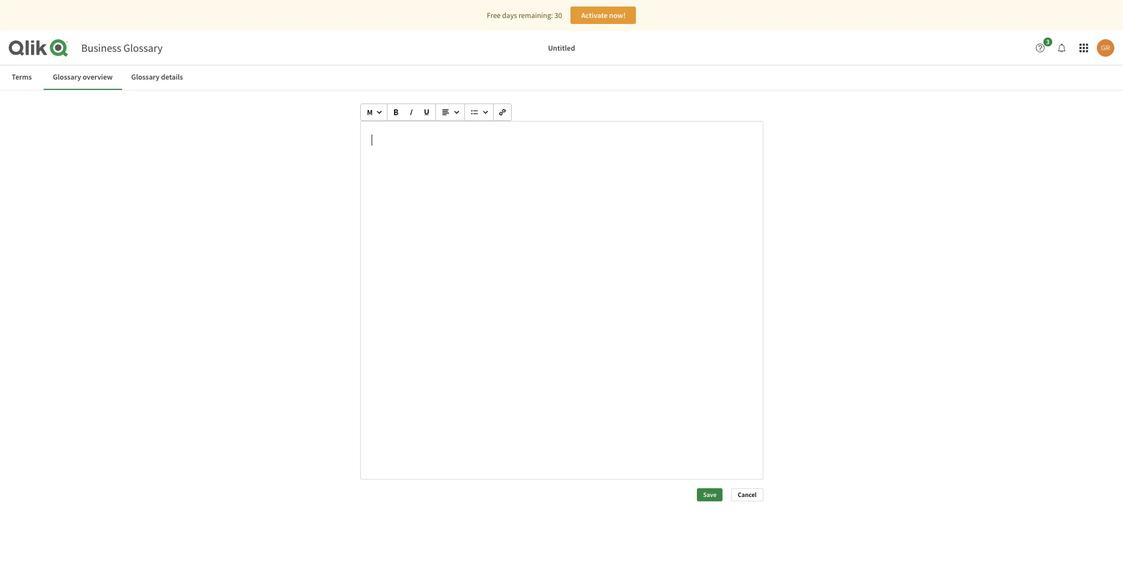 Task type: describe. For each thing, give the bounding box(es) containing it.
m button
[[363, 106, 385, 119]]

now!
[[609, 10, 626, 20]]

days
[[502, 10, 517, 20]]

30
[[555, 10, 562, 20]]

m
[[367, 107, 373, 117]]

free
[[487, 10, 501, 20]]

terms button
[[0, 65, 44, 90]]

remaining:
[[519, 10, 553, 20]]

untitled
[[548, 43, 575, 53]]

activate now!
[[581, 10, 626, 20]]

business
[[81, 41, 121, 55]]

untitled element
[[230, 43, 894, 53]]

glossary details
[[131, 72, 183, 82]]

activate
[[581, 10, 608, 20]]

activate now! link
[[571, 7, 636, 24]]

glossary up glossary details
[[123, 41, 163, 55]]



Task type: locate. For each thing, give the bounding box(es) containing it.
glossary inside glossary details "button"
[[131, 72, 160, 82]]

details
[[161, 72, 183, 82]]

glossary details button
[[122, 65, 192, 90]]

overview
[[83, 72, 113, 82]]

cancel button
[[732, 489, 763, 502]]

3
[[1047, 38, 1050, 46]]

business glossary
[[81, 41, 163, 55]]

glossary for glossary overview
[[53, 72, 81, 82]]

business glossary element
[[81, 41, 163, 55]]

3 button
[[1032, 38, 1056, 57]]

glossary
[[123, 41, 163, 55], [53, 72, 81, 82], [131, 72, 160, 82]]

save button
[[697, 489, 723, 502]]

free days remaining: 30
[[487, 10, 562, 20]]

glossary inside glossary overview button
[[53, 72, 81, 82]]

save
[[703, 491, 717, 499]]

glossary for glossary details
[[131, 72, 160, 82]]

tab list
[[0, 65, 1124, 90]]

terms
[[12, 72, 32, 82]]

cancel
[[738, 491, 757, 499]]

glossary overview
[[53, 72, 113, 82]]

greg robinson image
[[1097, 39, 1115, 57]]

glossary left the details
[[131, 72, 160, 82]]

glossary overview button
[[44, 65, 122, 90]]

tab list containing terms
[[0, 65, 1124, 90]]

glossary left overview
[[53, 72, 81, 82]]

None text field
[[360, 121, 763, 480]]



Task type: vqa. For each thing, say whether or not it's contained in the screenshot.
Activate Now!
yes



